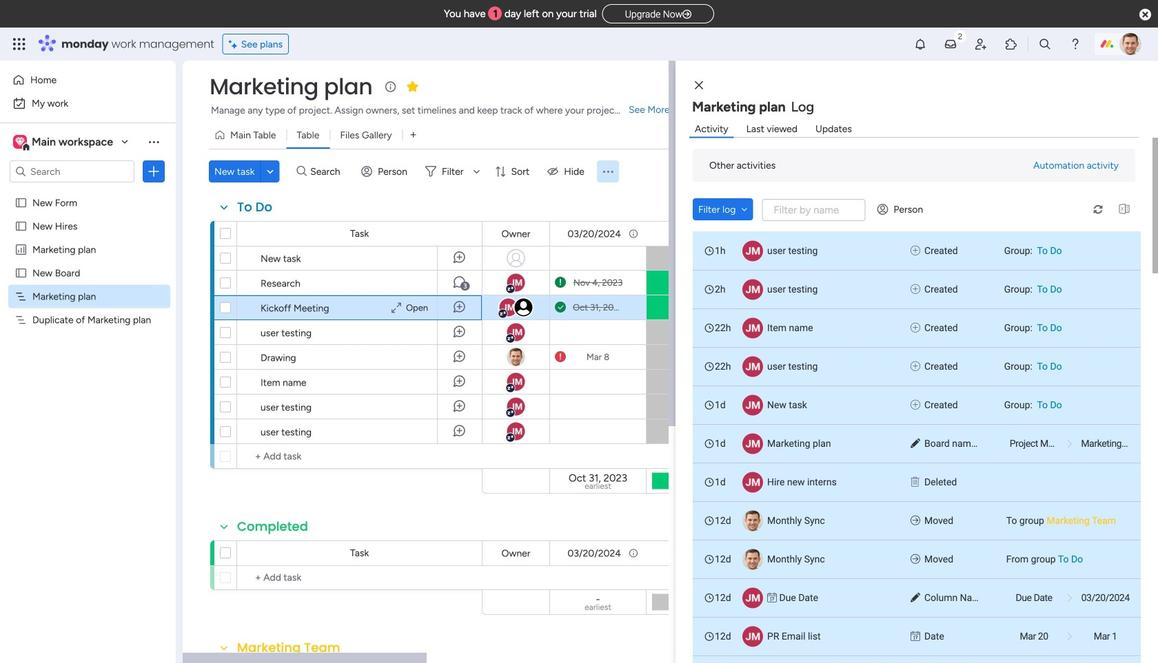 Task type: describe. For each thing, give the bounding box(es) containing it.
2 workspace image from the left
[[15, 134, 25, 150]]

add view image
[[411, 130, 416, 140]]

update feed image
[[944, 37, 958, 51]]

public board image
[[14, 220, 28, 233]]

v2 overdue deadline image
[[555, 276, 566, 290]]

2 dapulse plus image from the top
[[911, 283, 920, 297]]

v2 edit image
[[911, 592, 920, 606]]

v2 search image
[[297, 164, 307, 179]]

options image
[[147, 165, 161, 179]]

0 vertical spatial option
[[8, 69, 168, 91]]

0 vertical spatial angle down image
[[267, 167, 274, 177]]

1 + add task text field from the top
[[244, 449, 476, 465]]

v2 overdue deadline image
[[555, 351, 566, 364]]

3 dapulse plus image from the top
[[911, 360, 920, 374]]

close image
[[695, 80, 703, 90]]

1 vertical spatial option
[[8, 92, 168, 114]]

workspace options image
[[147, 135, 161, 149]]

1 workspace image from the left
[[13, 134, 27, 150]]

arrow down image
[[468, 163, 485, 180]]

v2 moveto o image
[[911, 553, 920, 567]]

notifications image
[[914, 37, 927, 51]]

dapulse binline o image
[[911, 476, 920, 490]]

2 image
[[954, 28, 967, 44]]

export to excel image
[[1113, 204, 1136, 215]]

2 vertical spatial option
[[0, 191, 176, 193]]

Search in workspace field
[[29, 164, 115, 180]]

Filter by name field
[[762, 199, 866, 221]]

select product image
[[12, 37, 26, 51]]

help image
[[1069, 37, 1082, 51]]



Task type: vqa. For each thing, say whether or not it's contained in the screenshot.
"Date" inside the DATE button
no



Task type: locate. For each thing, give the bounding box(es) containing it.
v2 edit image
[[911, 437, 920, 452]]

1 dapulse plus image from the top
[[911, 321, 920, 336]]

1 column information image from the top
[[628, 229, 639, 240]]

1 vertical spatial + add task text field
[[244, 570, 476, 587]]

dapulse date column image
[[911, 630, 920, 645]]

v2 done deadline image
[[555, 301, 566, 314]]

0 horizontal spatial angle down image
[[267, 167, 274, 177]]

workspace image
[[13, 134, 27, 150], [15, 134, 25, 150]]

2 column information image from the top
[[628, 548, 639, 559]]

0 vertical spatial + add task text field
[[244, 449, 476, 465]]

column information image
[[628, 229, 639, 240], [628, 548, 639, 559]]

v2 moveto o image
[[911, 514, 920, 529]]

2 vertical spatial dapulse plus image
[[911, 360, 920, 374]]

monday marketplace image
[[1005, 37, 1018, 51]]

0 vertical spatial dapulse plus image
[[911, 244, 920, 259]]

1 vertical spatial public board image
[[14, 267, 28, 280]]

1 dapulse plus image from the top
[[911, 244, 920, 259]]

0 horizontal spatial list box
[[0, 189, 176, 518]]

Search field
[[307, 162, 348, 181]]

list box
[[0, 189, 176, 518], [693, 232, 1141, 664]]

2 dapulse plus image from the top
[[911, 399, 920, 413]]

see plans image
[[229, 36, 241, 52]]

2 + add task text field from the top
[[244, 570, 476, 587]]

0 vertical spatial public board image
[[14, 196, 28, 210]]

1 horizontal spatial list box
[[693, 232, 1141, 664]]

option
[[8, 69, 168, 91], [8, 92, 168, 114], [0, 191, 176, 193]]

1 vertical spatial column information image
[[628, 548, 639, 559]]

0 vertical spatial column information image
[[628, 229, 639, 240]]

None field
[[206, 72, 376, 101], [234, 199, 276, 216], [498, 226, 534, 242], [564, 226, 625, 242], [234, 518, 312, 536], [498, 546, 534, 562], [564, 546, 625, 562], [234, 640, 344, 658], [206, 72, 376, 101], [234, 199, 276, 216], [498, 226, 534, 242], [564, 226, 625, 242], [234, 518, 312, 536], [498, 546, 534, 562], [564, 546, 625, 562], [234, 640, 344, 658]]

public board image
[[14, 196, 28, 210], [14, 267, 28, 280]]

1 vertical spatial angle down image
[[741, 205, 748, 214]]

show board description image
[[382, 80, 399, 94]]

dapulse rightstroke image
[[683, 9, 692, 20]]

refresh image
[[1087, 204, 1109, 215]]

1 vertical spatial dapulse plus image
[[911, 283, 920, 297]]

angle down image
[[267, 167, 274, 177], [741, 205, 748, 214]]

1 public board image from the top
[[14, 196, 28, 210]]

dapulse close image
[[1140, 8, 1151, 22]]

dapulse plus image
[[911, 244, 920, 259], [911, 283, 920, 297], [911, 360, 920, 374]]

2 public board image from the top
[[14, 267, 28, 280]]

dapulse plus image
[[911, 321, 920, 336], [911, 399, 920, 413]]

search everything image
[[1038, 37, 1052, 51]]

remove from favorites image
[[406, 80, 419, 93]]

invite members image
[[974, 37, 988, 51]]

1 horizontal spatial angle down image
[[741, 205, 748, 214]]

public board image down public dashboard icon
[[14, 267, 28, 280]]

public board image up public board icon
[[14, 196, 28, 210]]

public dashboard image
[[14, 243, 28, 256]]

workspace selection element
[[13, 134, 115, 152]]

terry turtle image
[[1120, 33, 1142, 55]]

+ Add task text field
[[244, 449, 476, 465], [244, 570, 476, 587]]

menu image
[[601, 165, 615, 179]]

0 vertical spatial dapulse plus image
[[911, 321, 920, 336]]

1 vertical spatial dapulse plus image
[[911, 399, 920, 413]]



